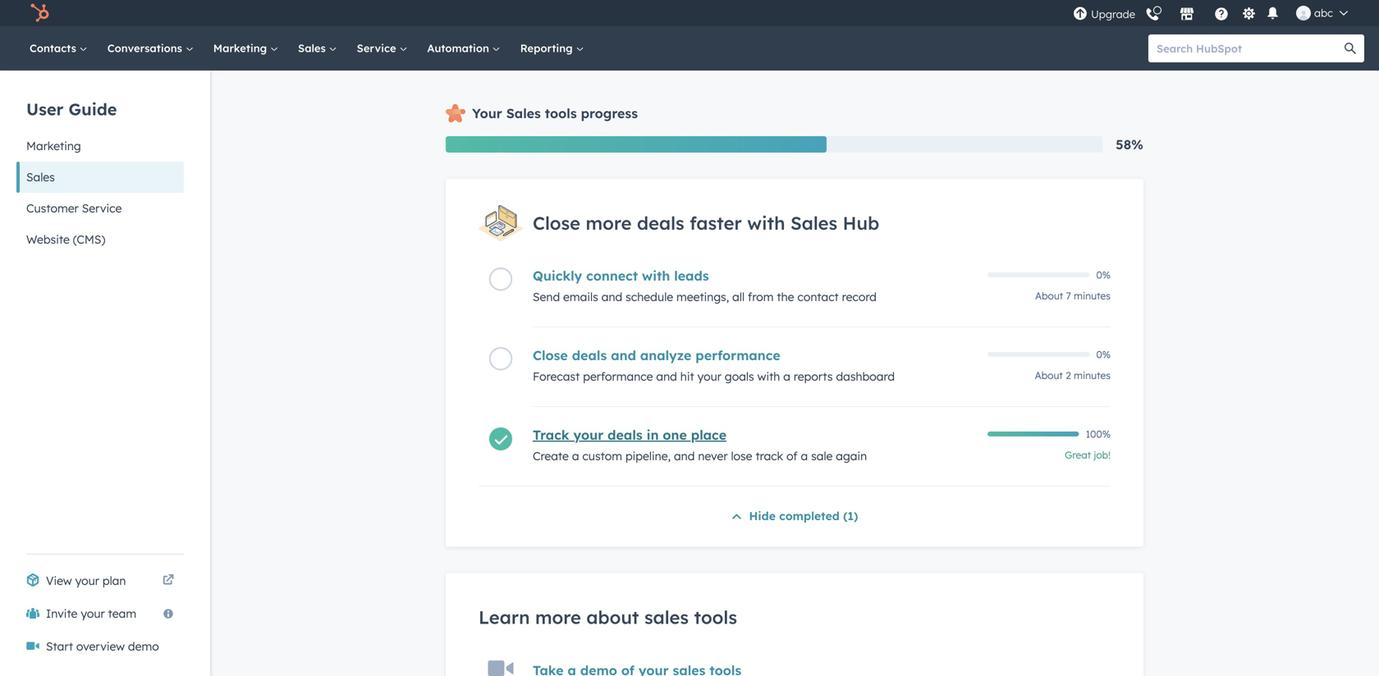 Task type: locate. For each thing, give the bounding box(es) containing it.
send
[[533, 290, 560, 304]]

abc
[[1315, 6, 1334, 20]]

0 vertical spatial minutes
[[1074, 290, 1111, 302]]

minutes for close deals and analyze performance
[[1074, 369, 1111, 382]]

marketing button
[[16, 131, 184, 162]]

1 vertical spatial marketing
[[26, 139, 81, 153]]

user
[[26, 99, 64, 119]]

deals
[[637, 212, 685, 235], [572, 347, 607, 364], [608, 427, 643, 443]]

and down connect
[[602, 290, 623, 304]]

about left the '7' on the top of page
[[1036, 290, 1064, 302]]

close inside the close deals and analyze performance forecast performance and hit your goals with a reports dashboard
[[533, 347, 568, 364]]

close for close deals and analyze performance forecast performance and hit your goals with a reports dashboard
[[533, 347, 568, 364]]

start overview demo
[[46, 640, 159, 654]]

in
[[647, 427, 659, 443]]

one
[[663, 427, 687, 443]]

reporting link
[[511, 26, 594, 71]]

close more deals faster with sales hub
[[533, 212, 880, 235]]

a right of
[[801, 449, 808, 463]]

1 horizontal spatial performance
[[696, 347, 781, 364]]

1 horizontal spatial tools
[[694, 606, 738, 629]]

your right hit
[[698, 369, 722, 384]]

emails
[[563, 290, 599, 304]]

2 horizontal spatial a
[[801, 449, 808, 463]]

track
[[533, 427, 570, 443]]

your left team
[[81, 607, 105, 621]]

sales button
[[16, 162, 184, 193]]

demo
[[128, 640, 159, 654]]

track
[[756, 449, 784, 463]]

sales link
[[288, 26, 347, 71]]

customer
[[26, 201, 79, 216]]

0 vertical spatial deals
[[637, 212, 685, 235]]

reports
[[794, 369, 833, 384]]

1 horizontal spatial marketing
[[213, 41, 270, 55]]

1 minutes from the top
[[1074, 290, 1111, 302]]

upgrade image
[[1073, 7, 1088, 22]]

your
[[472, 105, 502, 122]]

0 vertical spatial tools
[[545, 105, 577, 122]]

invite
[[46, 607, 78, 621]]

never
[[698, 449, 728, 463]]

0 horizontal spatial service
[[82, 201, 122, 216]]

marketing
[[213, 41, 270, 55], [26, 139, 81, 153]]

sales
[[298, 41, 329, 55], [506, 105, 541, 122], [26, 170, 55, 184], [791, 212, 838, 235]]

contacts link
[[20, 26, 97, 71]]

minutes right the '7' on the top of page
[[1074, 290, 1111, 302]]

your up custom
[[574, 427, 604, 443]]

website
[[26, 232, 70, 247]]

marketing down user
[[26, 139, 81, 153]]

close for close more deals faster with sales hub
[[533, 212, 581, 235]]

abc button
[[1287, 0, 1358, 26]]

and down one
[[674, 449, 695, 463]]

0 horizontal spatial marketing
[[26, 139, 81, 153]]

settings image
[[1242, 7, 1257, 22]]

1 vertical spatial tools
[[694, 606, 738, 629]]

close up the forecast
[[533, 347, 568, 364]]

pipeline,
[[626, 449, 671, 463]]

invite your team
[[46, 607, 136, 621]]

a inside the close deals and analyze performance forecast performance and hit your goals with a reports dashboard
[[784, 369, 791, 384]]

0%
[[1097, 269, 1111, 281], [1097, 349, 1111, 361]]

your inside view your plan link
[[75, 574, 99, 588]]

menu
[[1072, 0, 1360, 26]]

quickly
[[533, 268, 582, 284]]

hide completed (1) button
[[731, 507, 859, 528]]

1 vertical spatial performance
[[583, 369, 653, 384]]

2
[[1066, 369, 1072, 382]]

service right the sales link
[[357, 41, 399, 55]]

and inside quickly connect with leads send emails and schedule meetings, all from the contact record
[[602, 290, 623, 304]]

conversations link
[[97, 26, 204, 71]]

deals left faster
[[637, 212, 685, 235]]

about left 2
[[1035, 369, 1063, 382]]

about 2 minutes
[[1035, 369, 1111, 382]]

sales right "your" on the top left of the page
[[506, 105, 541, 122]]

0 vertical spatial service
[[357, 41, 399, 55]]

search button
[[1337, 34, 1365, 62]]

1 vertical spatial 0%
[[1097, 349, 1111, 361]]

view your plan
[[46, 574, 126, 588]]

deals inside "track your deals in one place create a custom pipeline, and never lose track of a sale again"
[[608, 427, 643, 443]]

quickly connect with leads button
[[533, 268, 978, 284]]

tools
[[545, 105, 577, 122], [694, 606, 738, 629]]

from
[[748, 290, 774, 304]]

deals left in on the left of page
[[608, 427, 643, 443]]

website (cms)
[[26, 232, 105, 247]]

a right create
[[572, 449, 579, 463]]

sales up customer
[[26, 170, 55, 184]]

1 vertical spatial about
[[1035, 369, 1063, 382]]

marketing left the sales link
[[213, 41, 270, 55]]

1 vertical spatial with
[[642, 268, 670, 284]]

hit
[[681, 369, 695, 384]]

2 minutes from the top
[[1074, 369, 1111, 382]]

plan
[[103, 574, 126, 588]]

with right faster
[[748, 212, 786, 235]]

performance up goals
[[696, 347, 781, 364]]

1 vertical spatial more
[[535, 606, 581, 629]]

help button
[[1208, 4, 1236, 22]]

service down sales button in the left top of the page
[[82, 201, 122, 216]]

close up "quickly"
[[533, 212, 581, 235]]

start
[[46, 640, 73, 654]]

0% up about 7 minutes at the right top of page
[[1097, 269, 1111, 281]]

with
[[748, 212, 786, 235], [642, 268, 670, 284], [758, 369, 781, 384]]

about for close deals and analyze performance
[[1035, 369, 1063, 382]]

your sales tools progress
[[472, 105, 638, 122]]

2 vertical spatial with
[[758, 369, 781, 384]]

1 vertical spatial deals
[[572, 347, 607, 364]]

2 vertical spatial deals
[[608, 427, 643, 443]]

1 horizontal spatial service
[[357, 41, 399, 55]]

with down the close deals and analyze performance button
[[758, 369, 781, 384]]

user guide
[[26, 99, 117, 119]]

more up connect
[[586, 212, 632, 235]]

hub
[[843, 212, 880, 235]]

about
[[1036, 290, 1064, 302], [1035, 369, 1063, 382]]

of
[[787, 449, 798, 463]]

customer service
[[26, 201, 122, 216]]

notifications image
[[1266, 7, 1281, 22]]

1 vertical spatial close
[[533, 347, 568, 364]]

2 close from the top
[[533, 347, 568, 364]]

your inside "track your deals in one place create a custom pipeline, and never lose track of a sale again"
[[574, 427, 604, 443]]

0% for quickly connect with leads
[[1097, 269, 1111, 281]]

deals for your
[[608, 427, 643, 443]]

service
[[357, 41, 399, 55], [82, 201, 122, 216]]

view your plan link
[[16, 565, 184, 598]]

deals up the forecast
[[572, 347, 607, 364]]

0 horizontal spatial more
[[535, 606, 581, 629]]

your inside invite your team button
[[81, 607, 105, 621]]

0% up about 2 minutes
[[1097, 349, 1111, 361]]

view
[[46, 574, 72, 588]]

tools right sales
[[694, 606, 738, 629]]

0 vertical spatial about
[[1036, 290, 1064, 302]]

0 vertical spatial with
[[748, 212, 786, 235]]

Search HubSpot search field
[[1149, 34, 1350, 62]]

and
[[602, 290, 623, 304], [611, 347, 636, 364], [657, 369, 677, 384], [674, 449, 695, 463]]

learn
[[479, 606, 530, 629]]

close
[[533, 212, 581, 235], [533, 347, 568, 364]]

all
[[733, 290, 745, 304]]

marketplaces image
[[1180, 7, 1195, 22]]

0 vertical spatial close
[[533, 212, 581, 235]]

1 horizontal spatial more
[[586, 212, 632, 235]]

minutes right 2
[[1074, 369, 1111, 382]]

1 close from the top
[[533, 212, 581, 235]]

a left reports
[[784, 369, 791, 384]]

your left 'plan'
[[75, 574, 99, 588]]

performance down the analyze
[[583, 369, 653, 384]]

hubspot image
[[30, 3, 49, 23]]

your
[[698, 369, 722, 384], [574, 427, 604, 443], [75, 574, 99, 588], [81, 607, 105, 621]]

sales inside button
[[26, 170, 55, 184]]

0 vertical spatial more
[[586, 212, 632, 235]]

0 vertical spatial marketing
[[213, 41, 270, 55]]

1 horizontal spatial a
[[784, 369, 791, 384]]

0 vertical spatial 0%
[[1097, 269, 1111, 281]]

with up schedule
[[642, 268, 670, 284]]

1 0% from the top
[[1097, 269, 1111, 281]]

service inside 'link'
[[357, 41, 399, 55]]

about
[[587, 606, 639, 629]]

help image
[[1215, 7, 1230, 22]]

tools left progress
[[545, 105, 577, 122]]

2 0% from the top
[[1097, 349, 1111, 361]]

0 horizontal spatial performance
[[583, 369, 653, 384]]

1 vertical spatial minutes
[[1074, 369, 1111, 382]]

1 vertical spatial service
[[82, 201, 122, 216]]

more right learn at the left
[[535, 606, 581, 629]]

more
[[586, 212, 632, 235], [535, 606, 581, 629]]

a
[[784, 369, 791, 384], [572, 449, 579, 463], [801, 449, 808, 463]]

faster
[[690, 212, 742, 235]]



Task type: vqa. For each thing, say whether or not it's contained in the screenshot.
GAREBEAR ORLANDO icon
no



Task type: describe. For each thing, give the bounding box(es) containing it.
guide
[[69, 99, 117, 119]]

menu containing abc
[[1072, 0, 1360, 26]]

close deals and analyze performance forecast performance and hit your goals with a reports dashboard
[[533, 347, 895, 384]]

hide completed (1)
[[749, 509, 859, 523]]

link opens in a new window image
[[163, 576, 174, 587]]

with inside the close deals and analyze performance forecast performance and hit your goals with a reports dashboard
[[758, 369, 781, 384]]

gary orlando image
[[1297, 6, 1312, 21]]

about for quickly connect with leads
[[1036, 290, 1064, 302]]

0 horizontal spatial tools
[[545, 105, 577, 122]]

analyze
[[640, 347, 692, 364]]

deals inside the close deals and analyze performance forecast performance and hit your goals with a reports dashboard
[[572, 347, 607, 364]]

settings link
[[1239, 5, 1260, 22]]

progress
[[581, 105, 638, 122]]

sale
[[812, 449, 833, 463]]

close deals and analyze performance button
[[533, 347, 978, 364]]

user guide views element
[[16, 71, 184, 255]]

minutes for quickly connect with leads
[[1074, 290, 1111, 302]]

hubspot link
[[20, 3, 62, 23]]

marketing inside marketing button
[[26, 139, 81, 153]]

invite your team button
[[16, 598, 184, 631]]

100%
[[1086, 428, 1111, 440]]

goals
[[725, 369, 755, 384]]

customer service button
[[16, 193, 184, 224]]

58%
[[1116, 136, 1144, 153]]

more for about
[[535, 606, 581, 629]]

contact
[[798, 290, 839, 304]]

track your deals in one place button
[[533, 427, 978, 443]]

great job!
[[1065, 449, 1111, 461]]

calling icon image
[[1146, 8, 1161, 22]]

team
[[108, 607, 136, 621]]

link opens in a new window image
[[163, 572, 174, 591]]

calling icon button
[[1139, 1, 1167, 25]]

0 horizontal spatial a
[[572, 449, 579, 463]]

reporting
[[520, 41, 576, 55]]

[object object] complete progress bar
[[988, 432, 1080, 437]]

learn more about sales tools
[[479, 606, 738, 629]]

your for team
[[81, 607, 105, 621]]

service link
[[347, 26, 418, 71]]

and left hit
[[657, 369, 677, 384]]

sales
[[645, 606, 689, 629]]

contacts
[[30, 41, 79, 55]]

again
[[836, 449, 867, 463]]

website (cms) button
[[16, 224, 184, 255]]

0% for close deals and analyze performance
[[1097, 349, 1111, 361]]

marketplaces button
[[1170, 0, 1205, 26]]

sales left hub
[[791, 212, 838, 235]]

(1)
[[844, 509, 859, 523]]

leads
[[675, 268, 709, 284]]

search image
[[1345, 43, 1357, 54]]

forecast
[[533, 369, 580, 384]]

create
[[533, 449, 569, 463]]

marketing inside marketing link
[[213, 41, 270, 55]]

(cms)
[[73, 232, 105, 247]]

conversations
[[107, 41, 185, 55]]

great
[[1065, 449, 1092, 461]]

meetings,
[[677, 290, 729, 304]]

place
[[691, 427, 727, 443]]

job!
[[1094, 449, 1111, 461]]

your for deals
[[574, 427, 604, 443]]

connect
[[586, 268, 638, 284]]

and inside "track your deals in one place create a custom pipeline, and never lose track of a sale again"
[[674, 449, 695, 463]]

the
[[777, 290, 795, 304]]

more for deals
[[586, 212, 632, 235]]

your for plan
[[75, 574, 99, 588]]

sales right marketing link
[[298, 41, 329, 55]]

overview
[[76, 640, 125, 654]]

service inside button
[[82, 201, 122, 216]]

your inside the close deals and analyze performance forecast performance and hit your goals with a reports dashboard
[[698, 369, 722, 384]]

deals for more
[[637, 212, 685, 235]]

with inside quickly connect with leads send emails and schedule meetings, all from the contact record
[[642, 268, 670, 284]]

upgrade
[[1092, 7, 1136, 21]]

track your deals in one place create a custom pipeline, and never lose track of a sale again
[[533, 427, 867, 463]]

about 7 minutes
[[1036, 290, 1111, 302]]

start overview demo link
[[16, 631, 184, 664]]

custom
[[583, 449, 623, 463]]

schedule
[[626, 290, 674, 304]]

completed
[[780, 509, 840, 523]]

and left the analyze
[[611, 347, 636, 364]]

7
[[1067, 290, 1072, 302]]

marketing link
[[204, 26, 288, 71]]

your sales tools progress progress bar
[[446, 136, 827, 153]]

automation link
[[418, 26, 511, 71]]

lose
[[731, 449, 753, 463]]

record
[[842, 290, 877, 304]]

quickly connect with leads send emails and schedule meetings, all from the contact record
[[533, 268, 877, 304]]

notifications button
[[1263, 5, 1284, 22]]

dashboard
[[836, 369, 895, 384]]

0 vertical spatial performance
[[696, 347, 781, 364]]

hide
[[749, 509, 776, 523]]



